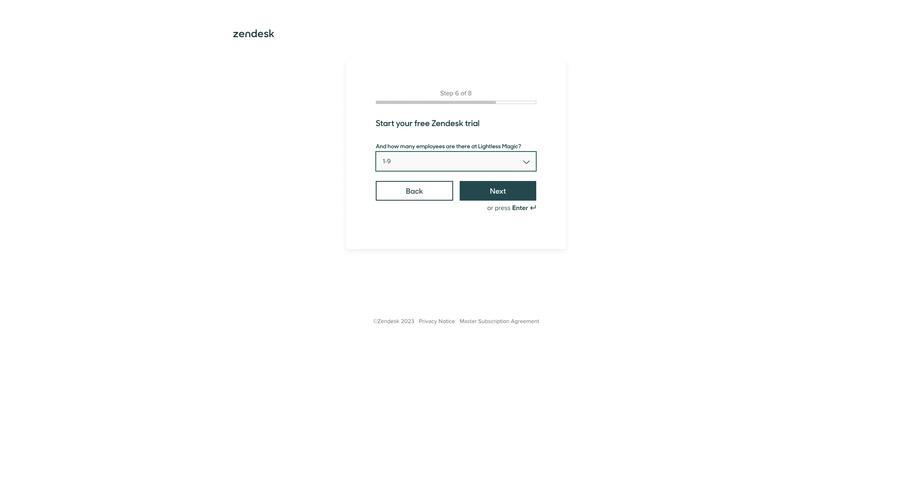 Task type: vqa. For each thing, say whether or not it's contained in the screenshot.
7
no



Task type: describe. For each thing, give the bounding box(es) containing it.
step
[[441, 89, 454, 98]]

your
[[396, 117, 413, 129]]

privacy notice
[[419, 318, 455, 325]]

enter
[[513, 204, 529, 212]]

and
[[376, 142, 387, 150]]

start your free zendesk trial
[[376, 117, 480, 129]]

6
[[456, 89, 459, 98]]

and how many employees are there at lightless magic ?
[[376, 142, 522, 150]]

©zendesk 2023
[[373, 318, 415, 325]]

back button
[[376, 181, 454, 201]]

subscription
[[479, 318, 510, 325]]

privacy
[[419, 318, 437, 325]]

are
[[446, 142, 455, 150]]

there
[[457, 142, 471, 150]]

zendesk
[[432, 117, 464, 129]]

magic
[[503, 142, 519, 150]]

master subscription agreement
[[460, 318, 540, 325]]

2023
[[401, 318, 415, 325]]

or
[[488, 204, 494, 212]]

free
[[415, 117, 430, 129]]

next
[[490, 186, 507, 196]]

agreement
[[511, 318, 540, 325]]

or press enter
[[488, 204, 529, 212]]

back
[[406, 186, 423, 196]]



Task type: locate. For each thing, give the bounding box(es) containing it.
trial
[[465, 117, 480, 129]]

enter image
[[530, 205, 537, 211]]

start
[[376, 117, 395, 129]]

master
[[460, 318, 477, 325]]

zendesk image
[[234, 30, 275, 37]]

notice
[[439, 318, 455, 325]]

8
[[468, 89, 472, 98]]

employees
[[417, 142, 445, 150]]

©zendesk 2023 link
[[373, 318, 415, 325]]

step 6 of 8
[[441, 89, 472, 98]]

many
[[401, 142, 415, 150]]

of
[[461, 89, 467, 98]]

next button
[[460, 181, 537, 201]]

?
[[519, 142, 522, 150]]

at
[[472, 142, 477, 150]]

master subscription agreement link
[[460, 318, 540, 325]]

lightless
[[479, 142, 501, 150]]

press
[[495, 204, 511, 212]]

©zendesk
[[373, 318, 400, 325]]

how
[[388, 142, 399, 150]]

privacy notice link
[[419, 318, 455, 325]]



